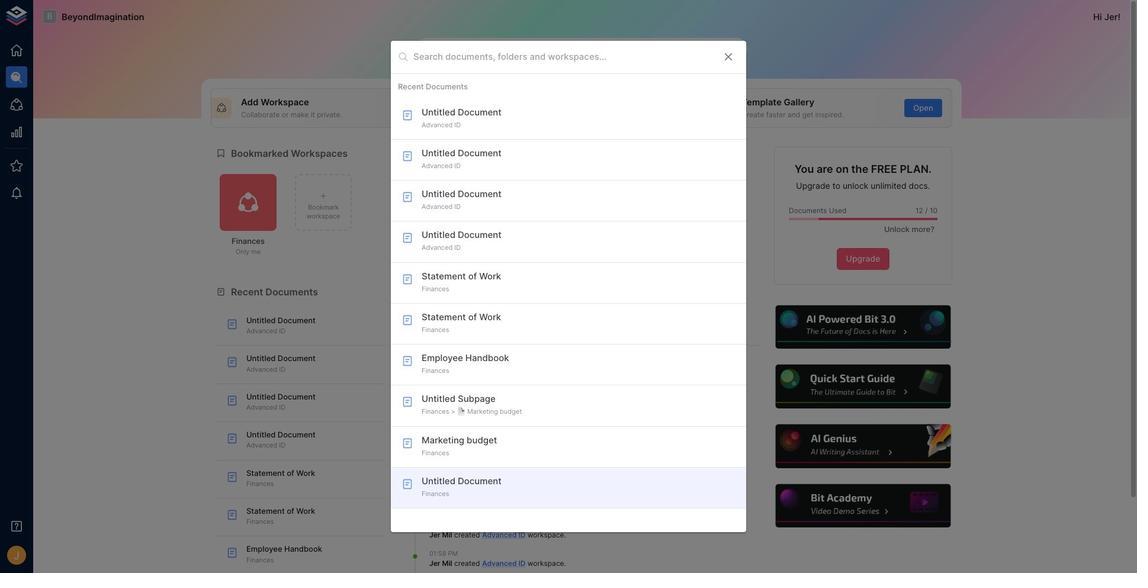 Task type: locate. For each thing, give the bounding box(es) containing it.
help image
[[774, 304, 952, 351], [774, 363, 952, 410], [774, 423, 952, 470], [774, 483, 952, 530]]

dialog
[[391, 41, 746, 532]]

4 help image from the top
[[774, 483, 952, 530]]

3 help image from the top
[[774, 423, 952, 470]]



Task type: describe. For each thing, give the bounding box(es) containing it.
1 help image from the top
[[774, 304, 952, 351]]

Search documents, folders and workspaces... text field
[[413, 48, 713, 66]]

2 help image from the top
[[774, 363, 952, 410]]



Task type: vqa. For each thing, say whether or not it's contained in the screenshot.
Remove Favorite icon
no



